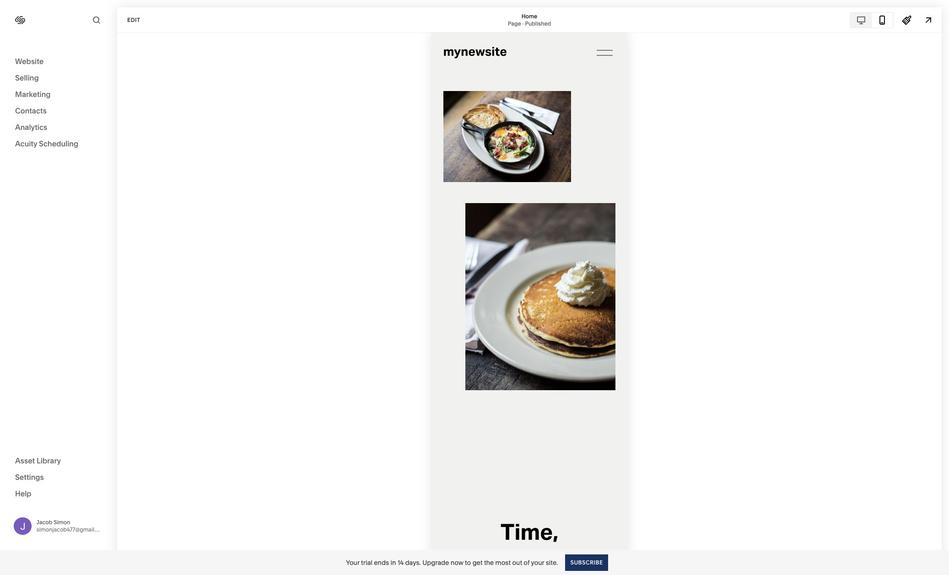 Task type: locate. For each thing, give the bounding box(es) containing it.
jacob
[[36, 519, 52, 526]]

help
[[15, 489, 31, 498]]

site.
[[546, 559, 558, 567]]

scheduling
[[39, 139, 78, 148]]

now
[[451, 559, 464, 567]]

simon
[[54, 519, 70, 526]]

tab list
[[851, 13, 893, 27]]

selling
[[15, 73, 39, 82]]

asset library link
[[15, 456, 102, 467]]

acuity scheduling
[[15, 139, 78, 148]]

page
[[508, 20, 521, 27]]

settings
[[15, 473, 44, 482]]

most
[[496, 559, 511, 567]]

analytics
[[15, 123, 47, 132]]

published
[[525, 20, 551, 27]]

get
[[473, 559, 483, 567]]

asset
[[15, 456, 35, 465]]

contacts
[[15, 106, 47, 115]]

website
[[15, 57, 44, 66]]

analytics link
[[15, 122, 102, 133]]

your
[[531, 559, 545, 567]]

your
[[346, 559, 360, 567]]

edit
[[127, 16, 140, 23]]

out
[[513, 559, 522, 567]]



Task type: vqa. For each thing, say whether or not it's contained in the screenshot.
the Cart & Checkout
no



Task type: describe. For each thing, give the bounding box(es) containing it.
the
[[484, 559, 494, 567]]

settings link
[[15, 472, 102, 483]]

contacts link
[[15, 106, 102, 117]]

acuity
[[15, 139, 37, 148]]

days.
[[405, 559, 421, 567]]

marketing
[[15, 90, 51, 99]]

upgrade
[[423, 559, 449, 567]]

selling link
[[15, 73, 102, 84]]

your trial ends in 14 days. upgrade now to get the most out of your site.
[[346, 559, 558, 567]]

marketing link
[[15, 89, 102, 100]]

simonjacob477@gmail.com
[[36, 526, 107, 533]]

acuity scheduling link
[[15, 139, 102, 150]]

14
[[398, 559, 404, 567]]

help link
[[15, 489, 31, 499]]

ends
[[374, 559, 389, 567]]

home page · published
[[508, 13, 551, 27]]

·
[[523, 20, 524, 27]]

jacob simon simonjacob477@gmail.com
[[36, 519, 107, 533]]

subscribe button
[[566, 555, 608, 571]]

in
[[391, 559, 396, 567]]

of
[[524, 559, 530, 567]]

website link
[[15, 56, 102, 67]]

edit button
[[121, 11, 146, 28]]

asset library
[[15, 456, 61, 465]]

to
[[465, 559, 471, 567]]

home
[[522, 13, 538, 19]]

subscribe
[[571, 559, 603, 566]]

trial
[[361, 559, 373, 567]]

library
[[37, 456, 61, 465]]



